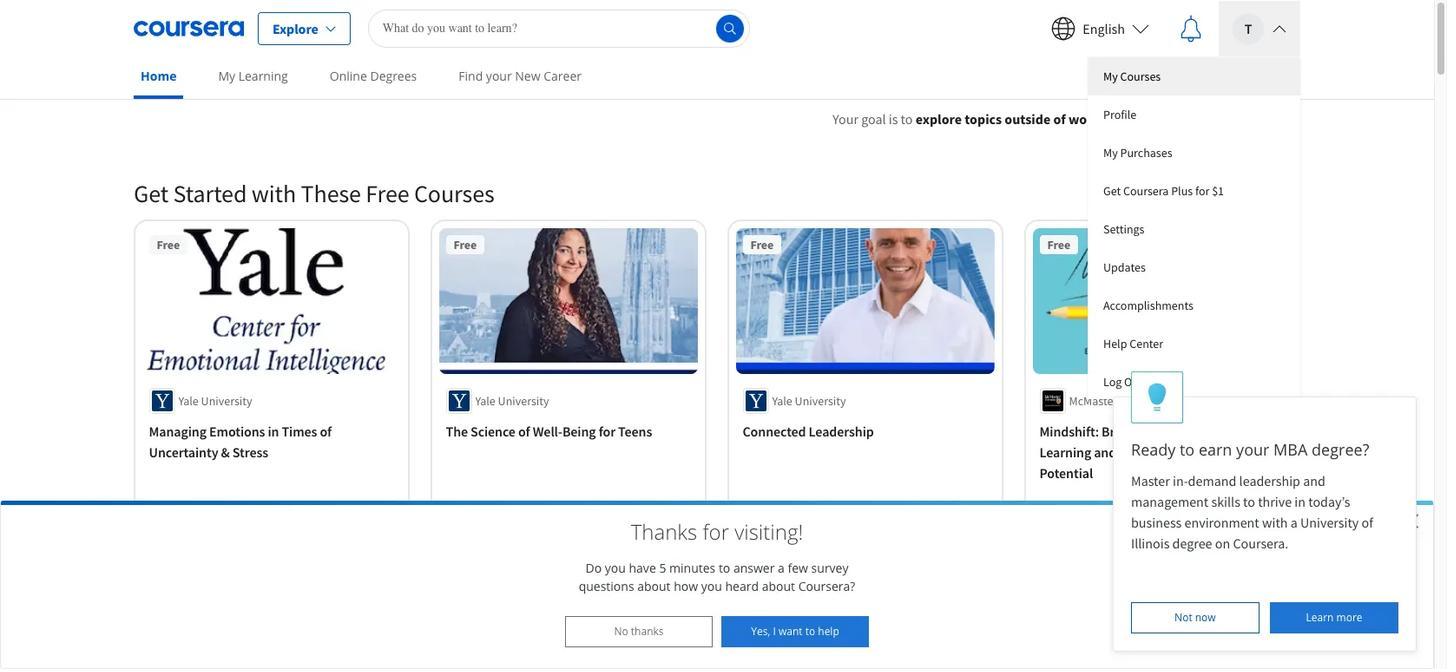 Task type: vqa. For each thing, say whether or not it's contained in the screenshot.


Task type: describe. For each thing, give the bounding box(es) containing it.
not now
[[1175, 611, 1217, 625]]

explore button
[[258, 12, 351, 45]]

the science of well-being for teens link
[[446, 421, 691, 442]]

learn more link
[[1271, 603, 1399, 634]]

get coursera plus for $1 link
[[1088, 172, 1301, 210]]

mba
[[1274, 440, 1308, 460]]

log out
[[1104, 374, 1144, 390]]

now
[[1196, 611, 1217, 625]]

mcmaster university
[[1070, 393, 1172, 409]]

online degrees
[[330, 68, 417, 84]]

to left earn
[[1180, 440, 1195, 460]]

ready
[[1132, 440, 1176, 460]]

outside
[[1005, 110, 1051, 128]]

course for mindshift: break through obstacles to learning and discover your hidden potential
[[1041, 505, 1076, 521]]

thrive
[[1259, 493, 1293, 511]]

t button
[[1220, 0, 1301, 56]]

get started with these free courses main content
[[0, 88, 1435, 670]]

illinois
[[1132, 535, 1170, 552]]

course for the science of well-being for teens
[[446, 505, 482, 521]]

discover
[[1120, 444, 1171, 461]]

career
[[544, 68, 582, 84]]

course for connected leadership
[[744, 505, 779, 521]]

master in-demand leadership and management skills to thrive in today's business environment with a university of illinois degree on coursera.
[[1132, 473, 1377, 552]]

emotions
[[210, 423, 266, 440]]

potential
[[1041, 464, 1094, 482]]

log out button
[[1088, 363, 1301, 399]]

not
[[1175, 611, 1193, 625]]

have
[[629, 560, 656, 577]]

break
[[1103, 423, 1137, 440]]

more
[[1337, 611, 1363, 625]]

help center link
[[1088, 324, 1301, 363]]

ready to earn your mba degree?
[[1132, 440, 1370, 460]]

thanks
[[631, 518, 698, 546]]

questions
[[579, 578, 635, 595]]

leadership
[[1240, 473, 1301, 490]]

help center image
[[1390, 625, 1411, 645]]

yes, i want to help button
[[722, 617, 869, 648]]

to inside mindshift: break through obstacles to learning and discover your hidden potential
[[1252, 423, 1265, 440]]

coursera image
[[134, 14, 244, 42]]

in-
[[1173, 473, 1189, 490]]

get started with these free courses collection element
[[123, 150, 1312, 607]]

in inside 'managing emotions in times of uncertainty & stress'
[[268, 423, 280, 440]]

smile image
[[1046, 270, 1067, 291]]

answer
[[734, 560, 775, 577]]

thanks
[[631, 625, 664, 639]]

a inside get started with these free courses main content
[[1120, 110, 1127, 128]]

✕ button
[[1404, 506, 1420, 535]]

0 vertical spatial you
[[605, 560, 626, 577]]

$1
[[1213, 183, 1225, 198]]

yale for the
[[476, 393, 496, 409]]

online degrees link
[[323, 56, 424, 96]]

no thanks
[[614, 625, 664, 639]]

business
[[1132, 514, 1182, 532]]

coursera
[[1124, 183, 1169, 198]]

university for break
[[1121, 393, 1172, 409]]

my courses
[[1104, 68, 1162, 84]]

home
[[141, 68, 177, 84]]

center
[[1130, 336, 1164, 351]]

free for mindshift: break through obstacles to learning and discover your hidden potential
[[1048, 237, 1072, 253]]

degrees
[[370, 68, 417, 84]]

yale university for science
[[476, 393, 550, 409]]

minutes
[[670, 560, 716, 577]]

profile link
[[1088, 95, 1301, 133]]

topics
[[965, 110, 1002, 128]]

master
[[1132, 473, 1171, 490]]

to inside do you have 5 minutes to answer a few survey questions about how you heard about coursera?
[[719, 560, 731, 577]]

updates link
[[1088, 248, 1301, 286]]

find your new career
[[459, 68, 582, 84]]

courses inside t menu
[[1121, 68, 1162, 84]]

earn your degree collection element
[[123, 607, 1312, 670]]

free for managing emotions in times of uncertainty & stress
[[157, 237, 180, 253]]

managing emotions in times of uncertainty & stress link
[[149, 421, 394, 463]]

uncertainty
[[149, 444, 219, 461]]

1 about from the left
[[638, 578, 671, 595]]

management
[[1132, 493, 1209, 511]]

free for connected leadership
[[751, 237, 774, 253]]

university for leadership
[[796, 393, 847, 409]]

to inside button
[[806, 625, 816, 639]]

yale for managing
[[179, 393, 199, 409]]

my purchases link
[[1088, 133, 1301, 172]]

explore
[[273, 20, 319, 37]]

mindshift:
[[1041, 423, 1100, 440]]

a inside do you have 5 minutes to answer a few survey questions about how you heard about coursera?
[[778, 560, 785, 577]]

0 horizontal spatial learning
[[239, 68, 288, 84]]

course for managing emotions in times of uncertainty & stress
[[149, 505, 185, 521]]

university for emotions
[[202, 393, 253, 409]]

out
[[1125, 374, 1144, 390]]

of inside master in-demand leadership and management skills to thrive in today's business environment with a university of illinois degree on coursera.
[[1362, 514, 1374, 532]]

2 vertical spatial for
[[703, 518, 730, 546]]

english button
[[1038, 0, 1164, 56]]

alice element
[[1114, 372, 1418, 652]]

with inside master in-demand leadership and management skills to thrive in today's business environment with a university of illinois degree on coursera.
[[1263, 514, 1289, 532]]

What do you want to learn? text field
[[368, 9, 750, 47]]

get coursera plus for $1
[[1104, 183, 1225, 198]]

5
[[660, 560, 667, 577]]

obstacles
[[1192, 423, 1250, 440]]

environment
[[1185, 514, 1260, 532]]

do you have 5 minutes to answer a few survey questions about how you heard about coursera?
[[579, 560, 856, 595]]

lightbulb tip image
[[1149, 383, 1167, 413]]

work
[[1069, 110, 1101, 128]]

times
[[282, 423, 318, 440]]

courses inside main content
[[414, 178, 495, 209]]

stress
[[233, 444, 269, 461]]

on
[[1216, 535, 1231, 552]]

learn
[[1307, 611, 1335, 625]]

learn more
[[1307, 611, 1363, 625]]

1 vertical spatial you
[[702, 578, 723, 595]]

new
[[515, 68, 541, 84]]

with inside main content
[[252, 178, 296, 209]]

degree
[[1173, 535, 1213, 552]]



Task type: locate. For each thing, give the bounding box(es) containing it.
you right 'how' at the bottom left of the page
[[702, 578, 723, 595]]

log
[[1104, 374, 1122, 390]]

your inside mindshift: break through obstacles to learning and discover your hidden potential
[[1173, 444, 1200, 461]]

0 horizontal spatial for
[[599, 423, 616, 440]]

2 yale university from the left
[[476, 393, 550, 409]]

1 vertical spatial with
[[1263, 514, 1289, 532]]

english
[[1083, 20, 1126, 37]]

university up well-
[[499, 393, 550, 409]]

0 vertical spatial and
[[1095, 444, 1118, 461]]

leadership
[[810, 423, 875, 440]]

yale up science
[[476, 393, 496, 409]]

a left few at right
[[778, 560, 785, 577]]

course up the answer
[[744, 505, 779, 521]]

0 vertical spatial courses
[[1121, 68, 1162, 84]]

a down thrive in the right of the page
[[1291, 514, 1298, 532]]

learning
[[239, 68, 288, 84], [1041, 444, 1092, 461]]

online
[[330, 68, 367, 84]]

2 vertical spatial a
[[778, 560, 785, 577]]

teens
[[619, 423, 653, 440]]

and inside mindshift: break through obstacles to learning and discover your hidden potential
[[1095, 444, 1118, 461]]

your up leadership
[[1237, 440, 1270, 460]]

my for my courses
[[1104, 68, 1119, 84]]

yale university for emotions
[[179, 393, 253, 409]]

for inside the science of well-being for teens link
[[599, 423, 616, 440]]

0 horizontal spatial get
[[134, 178, 169, 209]]

in right thrive in the right of the page
[[1295, 493, 1306, 511]]

coursera.
[[1234, 535, 1289, 552]]

1 vertical spatial for
[[599, 423, 616, 440]]

1 horizontal spatial your
[[1237, 440, 1270, 460]]

1 horizontal spatial a
[[1120, 110, 1127, 128]]

university down out
[[1121, 393, 1172, 409]]

0 vertical spatial learning
[[239, 68, 288, 84]]

t
[[1245, 20, 1253, 37]]

to right is on the right of the page
[[901, 110, 913, 128]]

to right skills at right
[[1244, 493, 1256, 511]]

university
[[202, 393, 253, 409], [499, 393, 550, 409], [796, 393, 847, 409], [1121, 393, 1172, 409], [1301, 514, 1360, 532]]

managing
[[149, 423, 207, 440]]

my up profile
[[1104, 68, 1119, 84]]

get left "started"
[[134, 178, 169, 209]]

2 horizontal spatial yale university
[[773, 393, 847, 409]]

plus
[[1172, 183, 1194, 198]]

0 horizontal spatial and
[[1095, 444, 1118, 461]]

profile
[[1104, 106, 1137, 122]]

1 horizontal spatial courses
[[1121, 68, 1162, 84]]

a inside master in-demand leadership and management skills to thrive in today's business environment with a university of illinois degree on coursera.
[[1291, 514, 1298, 532]]

not now button
[[1132, 603, 1260, 634]]

and
[[1095, 444, 1118, 461], [1304, 473, 1326, 490]]

1 horizontal spatial get
[[1104, 183, 1122, 198]]

few
[[788, 560, 809, 577]]

to right obstacles
[[1252, 423, 1265, 440]]

&
[[222, 444, 230, 461]]

my down the as
[[1104, 145, 1119, 160]]

0 horizontal spatial a
[[778, 560, 785, 577]]

your
[[833, 110, 859, 128], [1173, 444, 1200, 461]]

of inside the science of well-being for teens link
[[519, 423, 531, 440]]

yes,
[[752, 625, 771, 639]]

2 yale from the left
[[476, 393, 496, 409]]

1 horizontal spatial in
[[1295, 493, 1306, 511]]

for right being
[[599, 423, 616, 440]]

4 course from the left
[[1041, 505, 1076, 521]]

university down today's
[[1301, 514, 1360, 532]]

2 horizontal spatial yale
[[773, 393, 793, 409]]

0 horizontal spatial yale university
[[179, 393, 253, 409]]

of left ✕
[[1362, 514, 1374, 532]]

1 horizontal spatial your
[[1173, 444, 1200, 461]]

1 horizontal spatial for
[[703, 518, 730, 546]]

get for get started with these free courses
[[134, 178, 169, 209]]

1 horizontal spatial you
[[702, 578, 723, 595]]

do
[[586, 560, 602, 577]]

1 yale university from the left
[[179, 393, 253, 409]]

of inside 'managing emotions in times of uncertainty & stress'
[[321, 423, 332, 440]]

purchases
[[1121, 145, 1173, 160]]

connected leadership link
[[744, 421, 988, 442]]

1 horizontal spatial and
[[1304, 473, 1326, 490]]

repeat image
[[1046, 239, 1067, 260]]

yale for connected
[[773, 393, 793, 409]]

about down few at right
[[762, 578, 796, 595]]

find
[[459, 68, 483, 84]]

0 vertical spatial your
[[833, 110, 859, 128]]

of right times
[[321, 423, 332, 440]]

your up in-
[[1173, 444, 1200, 461]]

1 vertical spatial learning
[[1041, 444, 1092, 461]]

yale university up emotions
[[179, 393, 253, 409]]

of left well-
[[519, 423, 531, 440]]

0 horizontal spatial in
[[268, 423, 280, 440]]

1 vertical spatial your
[[1173, 444, 1200, 461]]

coursera?
[[799, 578, 856, 595]]

my learning
[[218, 68, 288, 84]]

of left work
[[1054, 110, 1066, 128]]

being
[[563, 423, 597, 440]]

3 course from the left
[[744, 505, 779, 521]]

university up emotions
[[202, 393, 253, 409]]

get started with these free courses
[[134, 178, 495, 209]]

in inside master in-demand leadership and management skills to thrive in today's business environment with a university of illinois degree on coursera.
[[1295, 493, 1306, 511]]

line chart image
[[1046, 208, 1067, 228]]

today's
[[1309, 493, 1351, 511]]

for inside get coursera plus for $1 link
[[1196, 183, 1210, 198]]

1 horizontal spatial learning
[[1041, 444, 1092, 461]]

0 horizontal spatial about
[[638, 578, 671, 595]]

of
[[1054, 110, 1066, 128], [321, 423, 332, 440], [519, 423, 531, 440], [1362, 514, 1374, 532]]

0 horizontal spatial courses
[[414, 178, 495, 209]]

demand
[[1189, 473, 1237, 490]]

settings link
[[1088, 210, 1301, 248]]

how
[[674, 578, 698, 595]]

my purchases
[[1104, 145, 1173, 160]]

a
[[1120, 110, 1127, 128], [1291, 514, 1298, 532], [778, 560, 785, 577]]

course down potential
[[1041, 505, 1076, 521]]

free for the science of well-being for teens
[[454, 237, 477, 253]]

university inside master in-demand leadership and management skills to thrive in today's business environment with a university of illinois degree on coursera.
[[1301, 514, 1360, 532]]

yale up connected
[[773, 393, 793, 409]]

1 vertical spatial your
[[1237, 440, 1270, 460]]

you up questions
[[605, 560, 626, 577]]

your right find
[[486, 68, 512, 84]]

connected
[[744, 423, 807, 440]]

learning down explore
[[239, 68, 288, 84]]

get inside main content
[[134, 178, 169, 209]]

for
[[1196, 183, 1210, 198], [599, 423, 616, 440], [703, 518, 730, 546]]

with
[[252, 178, 296, 209], [1263, 514, 1289, 532]]

yale university for leadership
[[773, 393, 847, 409]]

my learning link
[[211, 56, 295, 96]]

mcmaster
[[1070, 393, 1119, 409]]

free
[[366, 178, 410, 209], [157, 237, 180, 253], [454, 237, 477, 253], [751, 237, 774, 253], [1048, 237, 1072, 253]]

1 horizontal spatial about
[[762, 578, 796, 595]]

course down the
[[446, 505, 482, 521]]

1 vertical spatial courses
[[414, 178, 495, 209]]

in left times
[[268, 423, 280, 440]]

None search field
[[368, 9, 750, 47]]

want
[[779, 625, 803, 639]]

your
[[486, 68, 512, 84], [1237, 440, 1270, 460]]

help
[[1104, 336, 1128, 351]]

to inside master in-demand leadership and management skills to thrive in today's business environment with a university of illinois degree on coursera.
[[1244, 493, 1256, 511]]

and up today's
[[1304, 473, 1326, 490]]

university for science
[[499, 393, 550, 409]]

0 horizontal spatial yale
[[179, 393, 199, 409]]

2 horizontal spatial a
[[1291, 514, 1298, 532]]

as
[[1103, 110, 1117, 128]]

earn
[[1199, 440, 1233, 460]]

yes, i want to help
[[752, 625, 840, 639]]

0 vertical spatial a
[[1120, 110, 1127, 128]]

science
[[471, 423, 516, 440]]

help center
[[1104, 336, 1164, 351]]

0 horizontal spatial your
[[486, 68, 512, 84]]

1 horizontal spatial with
[[1263, 514, 1289, 532]]

0 vertical spatial for
[[1196, 183, 1210, 198]]

0 horizontal spatial you
[[605, 560, 626, 577]]

✕
[[1404, 506, 1420, 535]]

skills
[[1212, 493, 1241, 511]]

university up 'connected leadership'
[[796, 393, 847, 409]]

get left coursera at the top
[[1104, 183, 1122, 198]]

heard
[[726, 578, 759, 595]]

2 about from the left
[[762, 578, 796, 595]]

and down break
[[1095, 444, 1118, 461]]

1 horizontal spatial yale university
[[476, 393, 550, 409]]

yale university up 'connected leadership'
[[773, 393, 847, 409]]

a right the as
[[1120, 110, 1127, 128]]

3 yale from the left
[[773, 393, 793, 409]]

hidden
[[1202, 444, 1245, 461]]

help
[[818, 625, 840, 639]]

2 horizontal spatial for
[[1196, 183, 1210, 198]]

0 vertical spatial your
[[486, 68, 512, 84]]

yale up managing
[[179, 393, 199, 409]]

your inside alice element
[[1237, 440, 1270, 460]]

with left these
[[252, 178, 296, 209]]

learning up potential
[[1041, 444, 1092, 461]]

your left goal
[[833, 110, 859, 128]]

and inside master in-demand leadership and management skills to thrive in today's business environment with a university of illinois degree on coursera.
[[1304, 473, 1326, 490]]

well-
[[533, 423, 563, 440]]

my
[[218, 68, 235, 84], [1104, 68, 1119, 84], [1104, 145, 1119, 160]]

1 yale from the left
[[179, 393, 199, 409]]

for up "minutes"
[[703, 518, 730, 546]]

about down 5
[[638, 578, 671, 595]]

no thanks button
[[565, 617, 713, 648]]

my down coursera image
[[218, 68, 235, 84]]

my for my learning
[[218, 68, 235, 84]]

2 course from the left
[[446, 505, 482, 521]]

1 vertical spatial a
[[1291, 514, 1298, 532]]

yale university up science
[[476, 393, 550, 409]]

0 horizontal spatial with
[[252, 178, 296, 209]]

get inside t menu
[[1104, 183, 1122, 198]]

course down uncertainty
[[149, 505, 185, 521]]

mayor
[[1130, 110, 1168, 128]]

with down thrive in the right of the page
[[1263, 514, 1289, 532]]

t menu
[[1088, 57, 1301, 399]]

explore
[[916, 110, 962, 128]]

your goal is to explore topics outside of work as a mayor
[[833, 110, 1168, 128]]

home link
[[134, 56, 184, 99]]

my inside my purchases link
[[1104, 145, 1119, 160]]

get for get coursera plus for $1
[[1104, 183, 1122, 198]]

1 horizontal spatial yale
[[476, 393, 496, 409]]

for left $1
[[1196, 183, 1210, 198]]

0 horizontal spatial your
[[833, 110, 859, 128]]

learning inside mindshift: break through obstacles to learning and discover your hidden potential
[[1041, 444, 1092, 461]]

thanks for visiting!
[[631, 518, 804, 546]]

goal
[[862, 110, 886, 128]]

to up the heard
[[719, 560, 731, 577]]

0 vertical spatial in
[[268, 423, 280, 440]]

no
[[614, 625, 629, 639]]

0 vertical spatial with
[[252, 178, 296, 209]]

mindshift: break through obstacles to learning and discover your hidden potential link
[[1041, 421, 1286, 483]]

1 vertical spatial and
[[1304, 473, 1326, 490]]

i
[[773, 625, 776, 639]]

3 yale university from the left
[[773, 393, 847, 409]]

my inside my learning link
[[218, 68, 235, 84]]

to left help
[[806, 625, 816, 639]]

1 vertical spatial in
[[1295, 493, 1306, 511]]

you
[[605, 560, 626, 577], [702, 578, 723, 595]]

managing emotions in times of uncertainty & stress
[[149, 423, 332, 461]]

degree?
[[1313, 440, 1370, 460]]

1 course from the left
[[149, 505, 185, 521]]

my for my purchases
[[1104, 145, 1119, 160]]

through
[[1140, 423, 1190, 440]]

in
[[268, 423, 280, 440], [1295, 493, 1306, 511]]

the science of well-being for teens
[[446, 423, 653, 440]]



